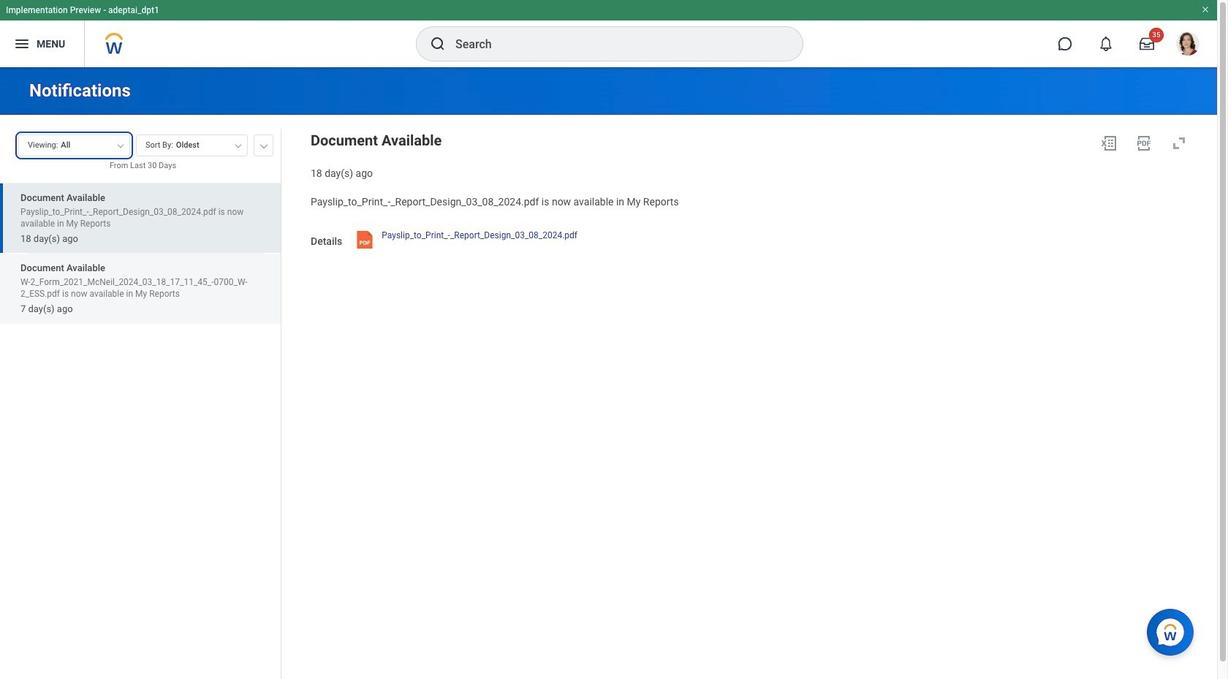 Task type: vqa. For each thing, say whether or not it's contained in the screenshot.
banner
yes



Task type: locate. For each thing, give the bounding box(es) containing it.
justify image
[[13, 35, 31, 53]]

region
[[311, 129, 1194, 180]]

fullscreen image
[[1170, 135, 1188, 152]]

tab panel
[[0, 128, 281, 679]]

banner
[[0, 0, 1217, 67]]

Search Workday  search field
[[455, 28, 773, 60]]

profile logan mcneil image
[[1176, 32, 1200, 59]]

more image
[[260, 141, 268, 148]]

main content
[[0, 67, 1217, 679]]



Task type: describe. For each thing, give the bounding box(es) containing it.
search image
[[429, 35, 447, 53]]

close environment banner image
[[1201, 5, 1210, 14]]

inbox items list box
[[0, 183, 281, 679]]

view printable version (pdf) image
[[1135, 135, 1153, 152]]

inbox large image
[[1140, 37, 1154, 51]]

export to excel image
[[1100, 135, 1118, 152]]

notifications large image
[[1099, 37, 1113, 51]]



